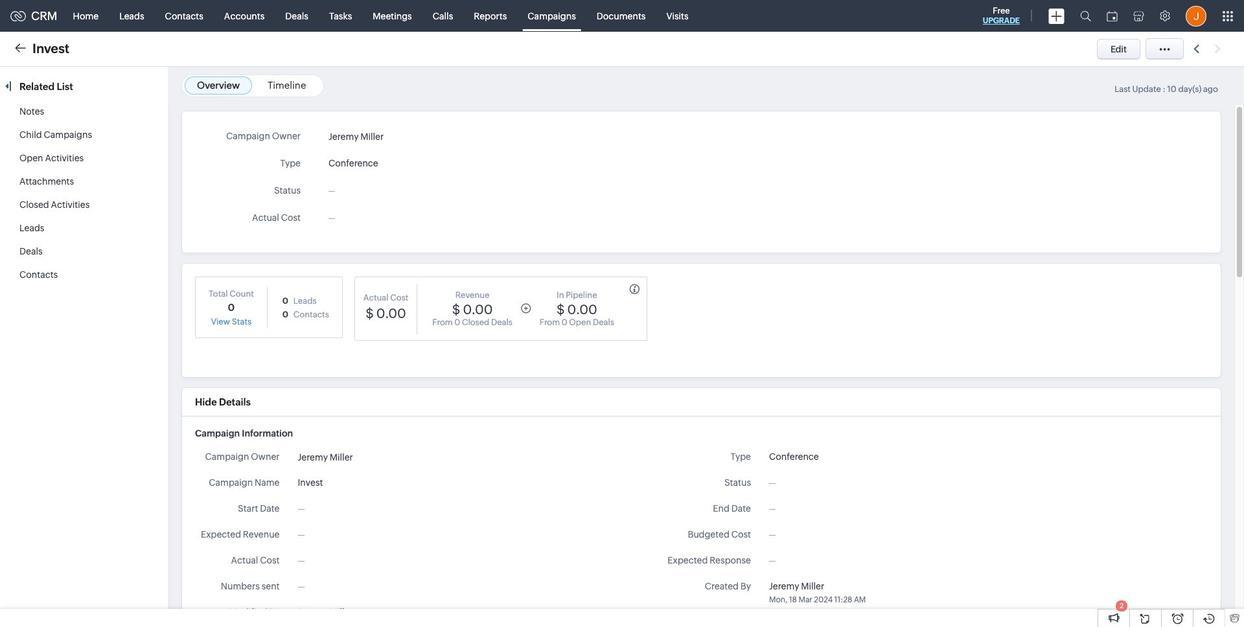 Task type: vqa. For each thing, say whether or not it's contained in the screenshot.
Data
no



Task type: locate. For each thing, give the bounding box(es) containing it.
create menu element
[[1041, 0, 1073, 31]]

search image
[[1080, 10, 1091, 21]]

profile element
[[1178, 0, 1215, 31]]

next record image
[[1215, 45, 1224, 53]]

search element
[[1073, 0, 1099, 32]]

logo image
[[10, 11, 26, 21]]



Task type: describe. For each thing, give the bounding box(es) containing it.
create menu image
[[1049, 8, 1065, 24]]

profile image
[[1186, 6, 1207, 26]]

calendar image
[[1107, 11, 1118, 21]]

previous record image
[[1194, 45, 1200, 53]]



